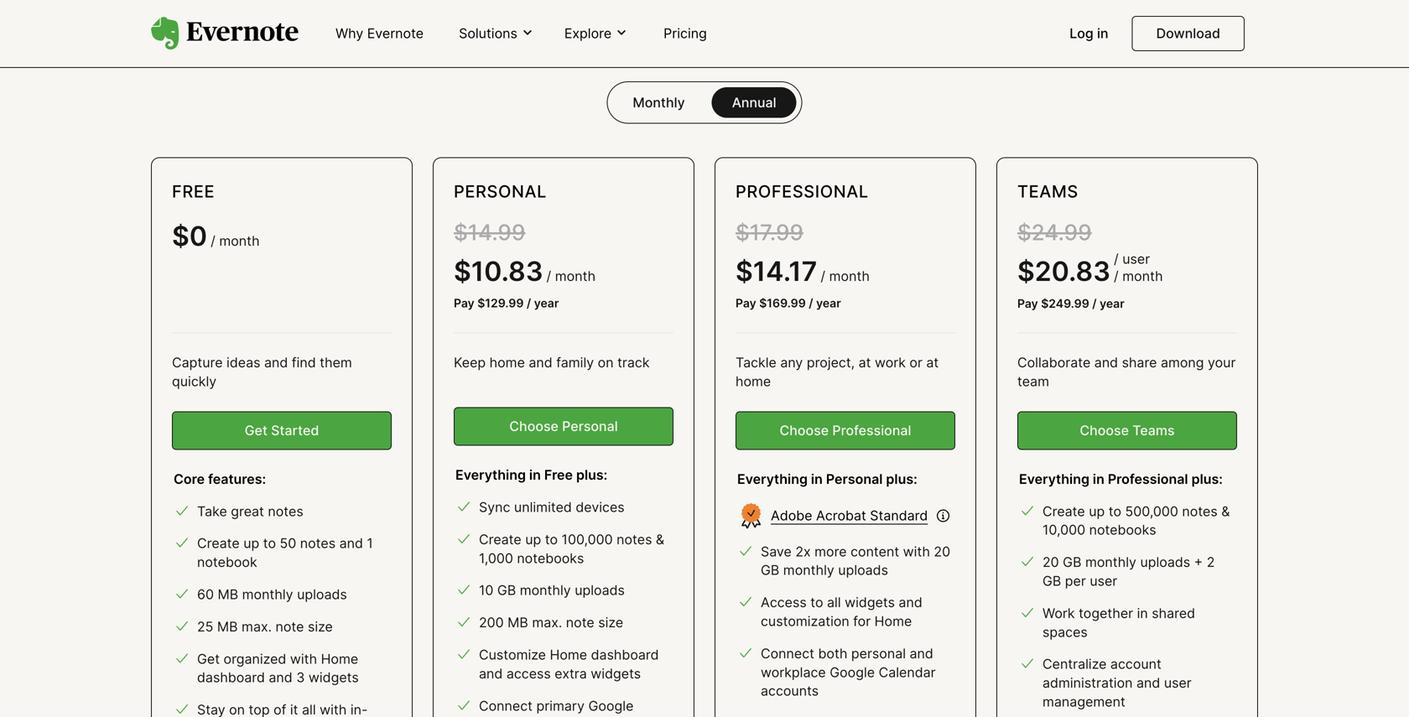 Task type: vqa. For each thing, say whether or not it's contained in the screenshot.
1st 'Choose'
no



Task type: describe. For each thing, give the bounding box(es) containing it.
200
[[479, 614, 504, 631]]

collaborate
[[1017, 354, 1091, 371]]

$ 14.17 / month
[[736, 255, 870, 287]]

gb left per
[[1043, 573, 1061, 589]]

everything in personal plus:
[[737, 471, 917, 487]]

with inside save 2x more content with 20 gb monthly uploads
[[903, 543, 930, 560]]

evernote
[[367, 25, 424, 42]]

50
[[280, 535, 296, 552]]

in for 10.83
[[529, 467, 541, 483]]

1
[[367, 535, 373, 552]]

monthly
[[633, 94, 685, 111]]

129.99
[[485, 296, 524, 310]]

monthly button
[[613, 87, 705, 118]]

pay $ 129.99 / year
[[454, 296, 559, 310]]

24.99
[[1031, 219, 1092, 246]]

0 vertical spatial professional
[[736, 181, 869, 202]]

0 vertical spatial personal
[[454, 181, 547, 202]]

pay for 14.17
[[736, 296, 756, 310]]

administration
[[1043, 675, 1133, 691]]

and inside the 'access to all widgets and customization for home'
[[899, 594, 922, 611]]

10
[[479, 582, 494, 599]]

work together in shared spaces
[[1043, 605, 1195, 640]]

choose teams
[[1080, 422, 1175, 439]]

home inside customize home dashboard and access extra widgets
[[550, 647, 587, 663]]

with inside get organized with home dashboard and 3 widgets
[[290, 651, 317, 667]]

core
[[174, 471, 205, 487]]

home inside tackle any project, at work or at home
[[736, 373, 771, 390]]

gb inside save 2x more content with 20 gb monthly uploads
[[761, 562, 779, 578]]

/ right 20.83 at the top of the page
[[1114, 268, 1119, 284]]

choose for 10.83
[[509, 418, 559, 435]]

/ inside $ 14.17 / month
[[821, 268, 825, 284]]

14.99
[[468, 219, 525, 246]]

60 mb monthly uploads
[[197, 586, 347, 603]]

2x
[[795, 543, 811, 560]]

2 at from the left
[[926, 354, 939, 371]]

google inside connect primary google calendar account
[[588, 698, 634, 714]]

gb right 10
[[497, 582, 516, 599]]

centralize account administration and user management
[[1043, 656, 1192, 710]]

user inside 20 gb monthly uploads + 2 gb per user
[[1090, 573, 1117, 589]]

save 2x more content with 20 gb monthly uploads
[[761, 543, 950, 578]]

shared
[[1152, 605, 1195, 621]]

mb right 60
[[218, 586, 238, 603]]

to for 50
[[263, 535, 276, 552]]

user
[[1122, 251, 1150, 267]]

$ for 14.99
[[454, 219, 468, 246]]

sync unlimited devices
[[479, 499, 625, 515]]

get organized with home dashboard and 3 widgets
[[197, 651, 359, 686]]

in inside work together in shared spaces
[[1137, 605, 1148, 621]]

everything for 10.83
[[455, 467, 526, 483]]

monthly for 20 gb monthly uploads + 2 gb per user
[[1085, 554, 1136, 570]]

month for 14.17
[[829, 268, 870, 284]]

widgets inside the 'access to all widgets and customization for home'
[[845, 594, 895, 611]]

per
[[1065, 573, 1086, 589]]

download link
[[1132, 16, 1245, 51]]

20 gb monthly uploads + 2 gb per user
[[1043, 554, 1215, 589]]

and left family
[[529, 354, 552, 371]]

max. for personal
[[532, 614, 562, 631]]

organized
[[224, 651, 286, 667]]

10.83
[[471, 255, 543, 287]]

work
[[875, 354, 906, 371]]

workplace
[[761, 664, 826, 680]]

create for personal
[[479, 531, 521, 548]]

choose professional link
[[736, 411, 955, 450]]

up inside create up to 500,000 notes & 10,000 notebooks
[[1089, 503, 1105, 519]]

or
[[909, 354, 923, 371]]

evernote logo image
[[151, 17, 299, 50]]

home inside the 'access to all widgets and customization for home'
[[874, 613, 912, 629]]

month for 0
[[219, 233, 260, 249]]

/ inside $ 10.83 / month
[[546, 268, 551, 284]]

everything in professional plus:
[[1019, 471, 1223, 487]]

primary
[[536, 698, 585, 714]]

year for 20.83
[[1100, 296, 1125, 311]]

$ for 10.83
[[454, 255, 471, 287]]

great
[[231, 503, 264, 519]]

everything for 14.17
[[737, 471, 808, 487]]

$ 20.83 / user / month
[[1017, 251, 1163, 287]]

monthly for 10 gb monthly uploads
[[520, 582, 571, 599]]

keep home and family on track
[[454, 354, 650, 371]]

connect both personal and workplace google calendar accounts
[[761, 645, 936, 699]]

year for 14.17
[[816, 296, 841, 310]]

in for 20.83
[[1093, 471, 1104, 487]]

calendar inside connect primary google calendar account
[[479, 716, 536, 717]]

customize home dashboard and access extra widgets
[[479, 647, 659, 682]]

and inside centralize account administration and user management
[[1136, 675, 1160, 691]]

create up to 500,000 notes & 10,000 notebooks
[[1043, 503, 1230, 538]]

both
[[818, 645, 847, 662]]

why evernote
[[335, 25, 424, 42]]

to inside the 'access to all widgets and customization for home'
[[810, 594, 823, 611]]

customization
[[761, 613, 849, 629]]

quickly
[[172, 373, 217, 390]]

25 mb max. note size
[[197, 618, 333, 635]]

notes up 50
[[268, 503, 303, 519]]

plus: for 10.83
[[576, 467, 607, 483]]

get for get started
[[245, 422, 267, 439]]

uploads for 20 gb monthly uploads + 2 gb per user
[[1140, 554, 1190, 570]]

pay $ 249.99 / year
[[1017, 296, 1125, 311]]

$ 10.83 / month
[[454, 255, 596, 287]]

1 vertical spatial free
[[544, 467, 573, 483]]

get started
[[245, 422, 319, 439]]

collaborate and share among your team
[[1017, 354, 1236, 390]]

teams
[[1132, 422, 1175, 439]]

take great notes
[[197, 503, 303, 519]]

choose for 20.83
[[1080, 422, 1129, 439]]

2
[[1207, 554, 1215, 570]]

0
[[189, 220, 207, 252]]

accounts
[[761, 683, 819, 699]]

save
[[761, 543, 792, 560]]

adobe acrobat standard link
[[736, 502, 955, 542]]

get started link
[[172, 411, 392, 450]]

/ right 249.99
[[1092, 296, 1097, 311]]

download
[[1156, 25, 1220, 42]]

plus: for 20.83
[[1191, 471, 1223, 487]]

pay for 20.83
[[1017, 296, 1038, 311]]

dashboard inside customize home dashboard and access extra widgets
[[591, 647, 659, 663]]

share
[[1122, 354, 1157, 371]]

pay $ 169.99 / year
[[736, 296, 841, 310]]

adobe acrobat standard
[[771, 507, 928, 524]]

content
[[851, 543, 899, 560]]

2 horizontal spatial personal
[[826, 471, 883, 487]]

200 mb max. note size
[[479, 614, 623, 631]]

notes for create up to 100,000 notes & 1,000 notebooks
[[617, 531, 652, 548]]

find
[[292, 354, 316, 371]]

1,000
[[479, 550, 513, 566]]

/ inside $ 0 / month
[[211, 233, 215, 249]]

google inside the connect both personal and workplace google calendar accounts
[[830, 664, 875, 680]]

2 vertical spatial professional
[[1108, 471, 1188, 487]]

$ for 14.17
[[736, 255, 753, 287]]

max. for free
[[242, 618, 272, 635]]

any
[[780, 354, 803, 371]]

$ 0 / month
[[172, 220, 260, 252]]

10 gb monthly uploads
[[479, 582, 625, 599]]

and inside the connect both personal and workplace google calendar accounts
[[910, 645, 933, 662]]

centralize
[[1043, 656, 1107, 672]]



Task type: locate. For each thing, give the bounding box(es) containing it.
1 horizontal spatial user
[[1164, 675, 1192, 691]]

work
[[1043, 605, 1075, 621]]

notebooks up 10 gb monthly uploads
[[517, 550, 584, 566]]

capture ideas and find them quickly
[[172, 354, 352, 390]]

1 horizontal spatial pay
[[736, 296, 756, 310]]

monthly inside 20 gb monthly uploads + 2 gb per user
[[1085, 554, 1136, 570]]

connect
[[761, 645, 814, 662], [479, 698, 533, 714]]

everything up the 10,000
[[1019, 471, 1089, 487]]

1 horizontal spatial plus:
[[886, 471, 917, 487]]

1 horizontal spatial max.
[[532, 614, 562, 631]]

and left find
[[264, 354, 288, 371]]

among
[[1161, 354, 1204, 371]]

notebooks down 500,000
[[1089, 522, 1156, 538]]

family
[[556, 354, 594, 371]]

2 horizontal spatial create
[[1043, 503, 1085, 519]]

20
[[934, 543, 950, 560], [1043, 554, 1059, 570]]

account inside connect primary google calendar account
[[540, 716, 591, 717]]

0 horizontal spatial choose
[[509, 418, 559, 435]]

monthly down 2x
[[783, 562, 834, 578]]

$ 14.99
[[454, 219, 525, 246]]

1 vertical spatial home
[[736, 373, 771, 390]]

standard
[[870, 507, 928, 524]]

1 horizontal spatial choose
[[780, 422, 829, 439]]

month for 10.83
[[555, 268, 596, 284]]

widgets inside get organized with home dashboard and 3 widgets
[[309, 669, 359, 686]]

and right the personal
[[910, 645, 933, 662]]

professional up everything in personal plus:
[[832, 422, 911, 439]]

up inside "create up to 100,000 notes & 1,000 notebooks"
[[525, 531, 541, 548]]

home
[[874, 613, 912, 629], [550, 647, 587, 663], [321, 651, 358, 667]]

get down 25
[[197, 651, 220, 667]]

in for 14.17
[[811, 471, 823, 487]]

1 horizontal spatial get
[[245, 422, 267, 439]]

2 horizontal spatial year
[[1100, 296, 1125, 311]]

mb right 25
[[217, 618, 238, 635]]

gb up per
[[1063, 554, 1081, 570]]

create up the 10,000
[[1043, 503, 1085, 519]]

0 horizontal spatial notebooks
[[517, 550, 584, 566]]

size for personal
[[598, 614, 623, 631]]

$ inside "$ 20.83 / user / month"
[[1017, 255, 1035, 287]]

& inside create up to 500,000 notes & 10,000 notebooks
[[1221, 503, 1230, 519]]

up up notebook
[[243, 535, 259, 552]]

1 vertical spatial personal
[[562, 418, 618, 435]]

note down 10 gb monthly uploads
[[566, 614, 594, 631]]

2 horizontal spatial home
[[874, 613, 912, 629]]

up for personal
[[525, 531, 541, 548]]

1 horizontal spatial 20
[[1043, 554, 1059, 570]]

everything in free plus:
[[455, 467, 607, 483]]

notebook
[[197, 554, 257, 570]]

calendar down the access
[[479, 716, 536, 717]]

pay left 249.99
[[1017, 296, 1038, 311]]

personal down family
[[562, 418, 618, 435]]

everything for 20.83
[[1019, 471, 1089, 487]]

create for free
[[197, 535, 240, 552]]

2 horizontal spatial choose
[[1080, 422, 1129, 439]]

1 vertical spatial user
[[1164, 675, 1192, 691]]

uploads down "create up to 100,000 notes & 1,000 notebooks"
[[575, 582, 625, 599]]

0 vertical spatial notebooks
[[1089, 522, 1156, 538]]

widgets right 3
[[309, 669, 359, 686]]

dashboard inside get organized with home dashboard and 3 widgets
[[197, 669, 265, 686]]

20.83
[[1035, 255, 1110, 287]]

google right primary
[[588, 698, 634, 714]]

gb down save in the right of the page
[[761, 562, 779, 578]]

create up to 100,000 notes & 1,000 notebooks
[[479, 531, 664, 566]]

create up the 1,000
[[479, 531, 521, 548]]

mb right 200
[[508, 614, 528, 631]]

2 horizontal spatial everything
[[1019, 471, 1089, 487]]

uploads down "content"
[[838, 562, 888, 578]]

0 vertical spatial free
[[172, 181, 215, 202]]

on
[[598, 354, 614, 371]]

extra
[[555, 665, 587, 682]]

0 horizontal spatial calendar
[[479, 716, 536, 717]]

choose up everything in personal plus:
[[780, 422, 829, 439]]

started
[[271, 422, 319, 439]]

year
[[534, 296, 559, 310], [816, 296, 841, 310], [1100, 296, 1125, 311]]

pay for 10.83
[[454, 296, 474, 310]]

1 horizontal spatial &
[[1221, 503, 1230, 519]]

connect for connect both personal and workplace google calendar accounts
[[761, 645, 814, 662]]

up inside create up to 50 notes and 1 notebook
[[243, 535, 259, 552]]

uploads for 10 gb monthly uploads
[[575, 582, 625, 599]]

size down 60 mb monthly uploads
[[308, 618, 333, 635]]

and up the personal
[[899, 594, 922, 611]]

notes for create up to 500,000 notes & 10,000 notebooks
[[1182, 503, 1218, 519]]

and left 1
[[339, 535, 363, 552]]

personal up 14.99
[[454, 181, 547, 202]]

uploads
[[1140, 554, 1190, 570], [838, 562, 888, 578], [575, 582, 625, 599], [297, 586, 347, 603]]

14.17
[[753, 255, 817, 287]]

1 horizontal spatial year
[[816, 296, 841, 310]]

0 horizontal spatial year
[[534, 296, 559, 310]]

to for 500,000
[[1109, 503, 1121, 519]]

0 horizontal spatial free
[[172, 181, 215, 202]]

0 horizontal spatial create
[[197, 535, 240, 552]]

60
[[197, 586, 214, 603]]

year for 10.83
[[534, 296, 559, 310]]

0 horizontal spatial size
[[308, 618, 333, 635]]

1 vertical spatial dashboard
[[197, 669, 265, 686]]

1 at from the left
[[859, 354, 871, 371]]

up down everything in professional plus: in the bottom right of the page
[[1089, 503, 1105, 519]]

100,000
[[562, 531, 613, 548]]

home down the 25 mb max. note size
[[321, 651, 358, 667]]

get for get organized with home dashboard and 3 widgets
[[197, 651, 220, 667]]

monthly inside save 2x more content with 20 gb monthly uploads
[[783, 562, 834, 578]]

annual button
[[712, 87, 796, 118]]

1 horizontal spatial home
[[550, 647, 587, 663]]

1 vertical spatial with
[[290, 651, 317, 667]]

connect up workplace
[[761, 645, 814, 662]]

log in link
[[1060, 18, 1118, 50]]

/ left user at the top of the page
[[1114, 251, 1119, 267]]

2 horizontal spatial widgets
[[845, 594, 895, 611]]

year down $ 14.17 / month
[[816, 296, 841, 310]]

month
[[219, 233, 260, 249], [555, 268, 596, 284], [829, 268, 870, 284], [1122, 268, 1163, 284]]

get inside get organized with home dashboard and 3 widgets
[[197, 651, 220, 667]]

0 vertical spatial home
[[490, 354, 525, 371]]

month inside $ 0 / month
[[219, 233, 260, 249]]

to for 100,000
[[545, 531, 558, 548]]

widgets up the for
[[845, 594, 895, 611]]

monthly for 60 mb monthly uploads
[[242, 586, 293, 603]]

plus:
[[576, 467, 607, 483], [886, 471, 917, 487], [1191, 471, 1223, 487]]

create inside create up to 500,000 notes & 10,000 notebooks
[[1043, 503, 1085, 519]]

0 horizontal spatial with
[[290, 651, 317, 667]]

max. down 10 gb monthly uploads
[[532, 614, 562, 631]]

1 horizontal spatial size
[[598, 614, 623, 631]]

pay left 129.99
[[454, 296, 474, 310]]

widgets inside customize home dashboard and access extra widgets
[[591, 665, 641, 682]]

everything
[[455, 467, 526, 483], [737, 471, 808, 487], [1019, 471, 1089, 487]]

track
[[617, 354, 650, 371]]

in up create up to 500,000 notes & 10,000 notebooks
[[1093, 471, 1104, 487]]

choose
[[509, 418, 559, 435], [780, 422, 829, 439], [1080, 422, 1129, 439]]

notes down devices
[[617, 531, 652, 548]]

2 horizontal spatial pay
[[1017, 296, 1038, 311]]

tackle any project, at work or at home
[[736, 354, 939, 390]]

home inside get organized with home dashboard and 3 widgets
[[321, 651, 358, 667]]

0 horizontal spatial &
[[656, 531, 664, 548]]

0 vertical spatial user
[[1090, 573, 1117, 589]]

monthly up per
[[1085, 554, 1136, 570]]

dashboard down organized
[[197, 669, 265, 686]]

1 horizontal spatial with
[[903, 543, 930, 560]]

create up notebook
[[197, 535, 240, 552]]

core features:
[[174, 471, 266, 487]]

0 horizontal spatial user
[[1090, 573, 1117, 589]]

monthly up 200 mb max. note size
[[520, 582, 571, 599]]

$ for 20.83
[[1017, 255, 1035, 287]]

0 horizontal spatial everything
[[455, 467, 526, 483]]

with up 3
[[290, 651, 317, 667]]

20 down the 10,000
[[1043, 554, 1059, 570]]

1 horizontal spatial google
[[830, 664, 875, 680]]

solutions
[[459, 25, 517, 41]]

& for create up to 500,000 notes & 10,000 notebooks
[[1221, 503, 1230, 519]]

0 horizontal spatial at
[[859, 354, 871, 371]]

uploads inside 20 gb monthly uploads + 2 gb per user
[[1140, 554, 1190, 570]]

1 horizontal spatial create
[[479, 531, 521, 548]]

0 horizontal spatial dashboard
[[197, 669, 265, 686]]

1 horizontal spatial notebooks
[[1089, 522, 1156, 538]]

uploads left +
[[1140, 554, 1190, 570]]

0 horizontal spatial google
[[588, 698, 634, 714]]

+
[[1194, 554, 1203, 570]]

explore button
[[559, 24, 633, 43]]

free
[[172, 181, 215, 202], [544, 467, 573, 483]]

note
[[566, 614, 594, 631], [276, 618, 304, 635]]

0 horizontal spatial 20
[[934, 543, 950, 560]]

your
[[1208, 354, 1236, 371]]

0 horizontal spatial home
[[490, 354, 525, 371]]

take
[[197, 503, 227, 519]]

notes inside "create up to 100,000 notes & 1,000 notebooks"
[[617, 531, 652, 548]]

notes inside create up to 50 notes and 1 notebook
[[300, 535, 336, 552]]

& right 500,000
[[1221, 503, 1230, 519]]

for
[[853, 613, 871, 629]]

0 horizontal spatial connect
[[479, 698, 533, 714]]

notes inside create up to 500,000 notes & 10,000 notebooks
[[1182, 503, 1218, 519]]

0 vertical spatial dashboard
[[591, 647, 659, 663]]

max.
[[532, 614, 562, 631], [242, 618, 272, 635]]

249.99
[[1049, 296, 1089, 311]]

& right 100,000
[[656, 531, 664, 548]]

to down everything in professional plus: in the bottom right of the page
[[1109, 503, 1121, 519]]

user inside centralize account administration and user management
[[1164, 675, 1192, 691]]

why evernote link
[[325, 18, 434, 50]]

choose teams link
[[1017, 411, 1237, 450]]

get left started
[[245, 422, 267, 439]]

1 vertical spatial calendar
[[479, 716, 536, 717]]

2 vertical spatial personal
[[826, 471, 883, 487]]

connect inside the connect both personal and workplace google calendar accounts
[[761, 645, 814, 662]]

0 horizontal spatial widgets
[[309, 669, 359, 686]]

0 horizontal spatial pay
[[454, 296, 474, 310]]

1 horizontal spatial everything
[[737, 471, 808, 487]]

professional up 17.99
[[736, 181, 869, 202]]

0 horizontal spatial plus:
[[576, 467, 607, 483]]

2 horizontal spatial up
[[1089, 503, 1105, 519]]

google
[[830, 664, 875, 680], [588, 698, 634, 714]]

and down the customize
[[479, 665, 503, 682]]

1 horizontal spatial account
[[1110, 656, 1161, 672]]

dashboard
[[591, 647, 659, 663], [197, 669, 265, 686]]

0 horizontal spatial get
[[197, 651, 220, 667]]

notes for create up to 50 notes and 1 notebook
[[300, 535, 336, 552]]

20 inside save 2x more content with 20 gb monthly uploads
[[934, 543, 950, 560]]

1 vertical spatial connect
[[479, 698, 533, 714]]

1 vertical spatial account
[[540, 716, 591, 717]]

1 horizontal spatial home
[[736, 373, 771, 390]]

pricing link
[[653, 18, 717, 50]]

size for free
[[308, 618, 333, 635]]

month inside "$ 20.83 / user / month"
[[1122, 268, 1163, 284]]

calendar inside the connect both personal and workplace google calendar accounts
[[879, 664, 936, 680]]

uploads for 60 mb monthly uploads
[[297, 586, 347, 603]]

gb
[[1063, 554, 1081, 570], [761, 562, 779, 578], [1043, 573, 1061, 589], [497, 582, 516, 599]]

1 vertical spatial get
[[197, 651, 220, 667]]

uploads inside save 2x more content with 20 gb monthly uploads
[[838, 562, 888, 578]]

user
[[1090, 573, 1117, 589], [1164, 675, 1192, 691]]

widgets right extra
[[591, 665, 641, 682]]

year down $ 10.83 / month
[[534, 296, 559, 310]]

0 vertical spatial with
[[903, 543, 930, 560]]

home up extra
[[550, 647, 587, 663]]

0 horizontal spatial personal
[[454, 181, 547, 202]]

plus: for 14.17
[[886, 471, 917, 487]]

0 horizontal spatial note
[[276, 618, 304, 635]]

free up sync unlimited devices
[[544, 467, 573, 483]]

and inside get organized with home dashboard and 3 widgets
[[269, 669, 292, 686]]

mb for personal
[[508, 614, 528, 631]]

in up the unlimited
[[529, 467, 541, 483]]

teams
[[1017, 181, 1078, 202]]

adobe
[[771, 507, 812, 524]]

widgets
[[845, 594, 895, 611], [591, 665, 641, 682], [309, 669, 359, 686]]

user down the 'shared'
[[1164, 675, 1192, 691]]

at left work
[[859, 354, 871, 371]]

ideas
[[226, 354, 260, 371]]

in
[[1097, 25, 1108, 42], [529, 467, 541, 483], [811, 471, 823, 487], [1093, 471, 1104, 487], [1137, 605, 1148, 621]]

month down user at the top of the page
[[1122, 268, 1163, 284]]

and inside collaborate and share among your team
[[1094, 354, 1118, 371]]

in right log
[[1097, 25, 1108, 42]]

and
[[264, 354, 288, 371], [529, 354, 552, 371], [1094, 354, 1118, 371], [339, 535, 363, 552], [899, 594, 922, 611], [910, 645, 933, 662], [479, 665, 503, 682], [269, 669, 292, 686], [1136, 675, 1160, 691]]

1 vertical spatial professional
[[832, 422, 911, 439]]

uploads down create up to 50 notes and 1 notebook
[[297, 586, 347, 603]]

with down standard
[[903, 543, 930, 560]]

1 horizontal spatial note
[[566, 614, 594, 631]]

notes right 50
[[300, 535, 336, 552]]

/ right 14.17
[[821, 268, 825, 284]]

connect inside connect primary google calendar account
[[479, 698, 533, 714]]

and left 3
[[269, 669, 292, 686]]

1 horizontal spatial personal
[[562, 418, 618, 435]]

user right per
[[1090, 573, 1117, 589]]

note for personal
[[566, 614, 594, 631]]

0 vertical spatial connect
[[761, 645, 814, 662]]

create inside "create up to 100,000 notes & 1,000 notebooks"
[[479, 531, 521, 548]]

create up to 50 notes and 1 notebook
[[197, 535, 373, 570]]

/ right 10.83
[[546, 268, 551, 284]]

notes
[[268, 503, 303, 519], [1182, 503, 1218, 519], [617, 531, 652, 548], [300, 535, 336, 552]]

notebooks inside create up to 500,000 notes & 10,000 notebooks
[[1089, 522, 1156, 538]]

/ right 129.99
[[527, 296, 531, 310]]

to inside "create up to 100,000 notes & 1,000 notebooks"
[[545, 531, 558, 548]]

home down tackle
[[736, 373, 771, 390]]

to left the all
[[810, 594, 823, 611]]

0 horizontal spatial home
[[321, 651, 358, 667]]

$ for 17.99
[[736, 219, 750, 246]]

1 vertical spatial google
[[588, 698, 634, 714]]

acrobat
[[816, 507, 866, 524]]

/ right 169.99
[[809, 296, 813, 310]]

account down work together in shared spaces
[[1110, 656, 1161, 672]]

to inside create up to 500,000 notes & 10,000 notebooks
[[1109, 503, 1121, 519]]

0 horizontal spatial account
[[540, 716, 591, 717]]

size up customize home dashboard and access extra widgets
[[598, 614, 623, 631]]

personal up adobe acrobat standard
[[826, 471, 883, 487]]

and inside create up to 50 notes and 1 notebook
[[339, 535, 363, 552]]

choose for 14.17
[[780, 422, 829, 439]]

1 vertical spatial notebooks
[[517, 550, 584, 566]]

$ for 0
[[172, 220, 189, 252]]

month right 10.83
[[555, 268, 596, 284]]

/ right 0
[[211, 233, 215, 249]]

/
[[211, 233, 215, 249], [1114, 251, 1119, 267], [546, 268, 551, 284], [821, 268, 825, 284], [1114, 268, 1119, 284], [527, 296, 531, 310], [809, 296, 813, 310], [1092, 296, 1097, 311]]

20 right "content"
[[934, 543, 950, 560]]

up for free
[[243, 535, 259, 552]]

google down "both"
[[830, 664, 875, 680]]

20 inside 20 gb monthly uploads + 2 gb per user
[[1043, 554, 1059, 570]]

0 horizontal spatial up
[[243, 535, 259, 552]]

everything up adobe
[[737, 471, 808, 487]]

connect for connect primary google calendar account
[[479, 698, 533, 714]]

1 horizontal spatial connect
[[761, 645, 814, 662]]

1 horizontal spatial at
[[926, 354, 939, 371]]

$ for 24.99
[[1017, 219, 1031, 246]]

spaces
[[1043, 624, 1088, 640]]

and inside capture ideas and find them quickly
[[264, 354, 288, 371]]

0 horizontal spatial max.
[[242, 618, 272, 635]]

notebooks for 500,000
[[1089, 522, 1156, 538]]

month right 14.17
[[829, 268, 870, 284]]

1 horizontal spatial up
[[525, 531, 541, 548]]

to down sync unlimited devices
[[545, 531, 558, 548]]

0 vertical spatial google
[[830, 664, 875, 680]]

1 horizontal spatial dashboard
[[591, 647, 659, 663]]

0 vertical spatial account
[[1110, 656, 1161, 672]]

explore
[[564, 25, 612, 41]]

max. up organized
[[242, 618, 272, 635]]

to left 50
[[263, 535, 276, 552]]

0 vertical spatial calendar
[[879, 664, 936, 680]]

up down the unlimited
[[525, 531, 541, 548]]

2 horizontal spatial plus:
[[1191, 471, 1223, 487]]

and left share
[[1094, 354, 1118, 371]]

personal
[[851, 645, 906, 662]]

choose up everything in free plus:
[[509, 418, 559, 435]]

account inside centralize account administration and user management
[[1110, 656, 1161, 672]]

notebooks for 100,000
[[517, 550, 584, 566]]

connect primary google calendar account
[[479, 698, 634, 717]]

1 horizontal spatial calendar
[[879, 664, 936, 680]]

1 horizontal spatial widgets
[[591, 665, 641, 682]]

team
[[1017, 373, 1049, 390]]

and inside customize home dashboard and access extra widgets
[[479, 665, 503, 682]]

with
[[903, 543, 930, 560], [290, 651, 317, 667]]

month inside $ 10.83 / month
[[555, 268, 596, 284]]

note for free
[[276, 618, 304, 635]]

capture
[[172, 354, 223, 371]]

plus: up standard
[[886, 471, 917, 487]]

0 vertical spatial get
[[245, 422, 267, 439]]

choose personal
[[509, 418, 618, 435]]

free up 0
[[172, 181, 215, 202]]

1 vertical spatial &
[[656, 531, 664, 548]]

plus: up create up to 500,000 notes & 10,000 notebooks
[[1191, 471, 1223, 487]]

month right 0
[[219, 233, 260, 249]]

& for create up to 100,000 notes & 1,000 notebooks
[[656, 531, 664, 548]]

features:
[[208, 471, 266, 487]]

25
[[197, 618, 213, 635]]

sync
[[479, 499, 510, 515]]

month inside $ 14.17 / month
[[829, 268, 870, 284]]

mb for free
[[217, 618, 238, 635]]

everything up sync
[[455, 467, 526, 483]]

to inside create up to 50 notes and 1 notebook
[[263, 535, 276, 552]]

dashboard down 200 mb max. note size
[[591, 647, 659, 663]]

account down primary
[[540, 716, 591, 717]]

home right the for
[[874, 613, 912, 629]]

account
[[1110, 656, 1161, 672], [540, 716, 591, 717]]

choose personal link
[[454, 407, 673, 446]]

pricing
[[664, 25, 707, 42]]

them
[[320, 354, 352, 371]]

notebooks inside "create up to 100,000 notes & 1,000 notebooks"
[[517, 550, 584, 566]]

note down 60 mb monthly uploads
[[276, 618, 304, 635]]

create inside create up to 50 notes and 1 notebook
[[197, 535, 240, 552]]

connect down the access
[[479, 698, 533, 714]]

in up acrobat
[[811, 471, 823, 487]]

1 horizontal spatial free
[[544, 467, 573, 483]]

& inside "create up to 100,000 notes & 1,000 notebooks"
[[656, 531, 664, 548]]

0 vertical spatial &
[[1221, 503, 1230, 519]]

log in
[[1070, 25, 1108, 42]]



